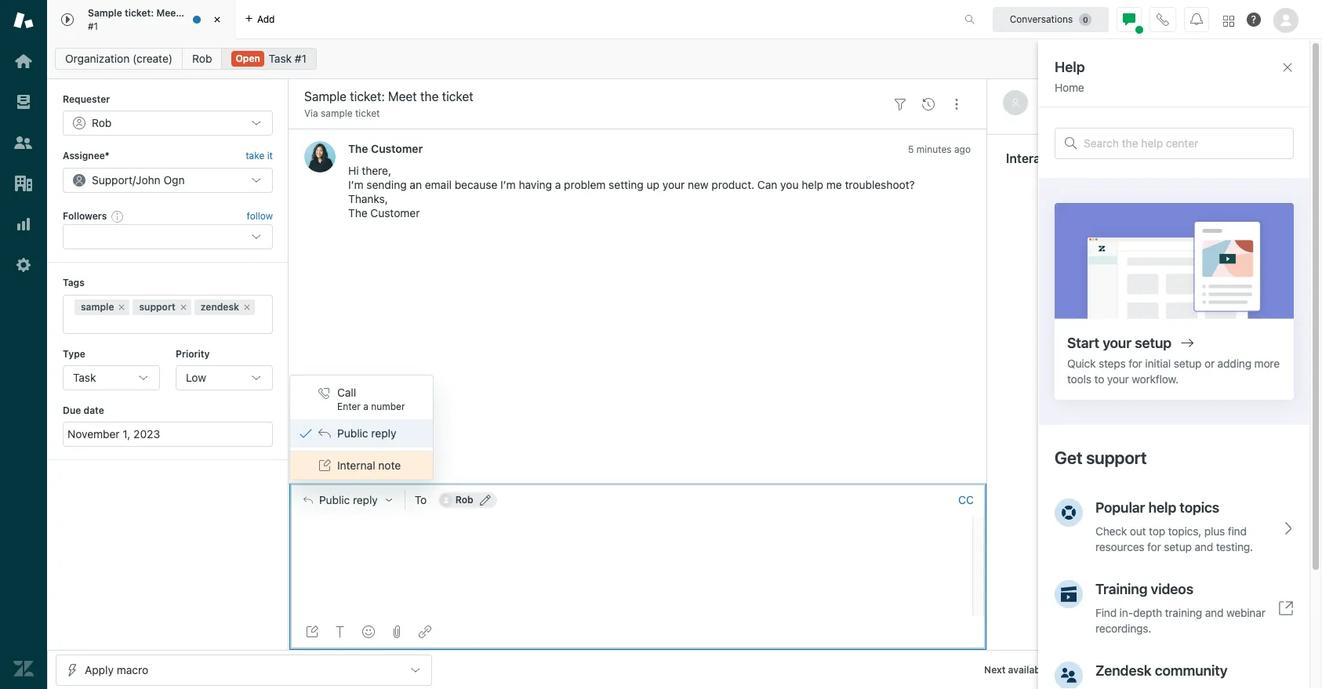 Task type: locate. For each thing, give the bounding box(es) containing it.
1 horizontal spatial sample
[[321, 107, 353, 119]]

sample ticket: meet the ticket #1
[[88, 7, 226, 32]]

0 vertical spatial public reply
[[337, 427, 396, 440]]

get started image
[[13, 51, 34, 71]]

1 vertical spatial #1
[[295, 52, 307, 65]]

remove image
[[242, 302, 252, 312]]

public reply menu item
[[290, 420, 433, 448]]

0 vertical spatial the
[[348, 142, 368, 156]]

0 vertical spatial sample
[[321, 107, 353, 119]]

#1
[[88, 20, 98, 32], [295, 52, 307, 65]]

public down internal
[[319, 494, 350, 507]]

1 horizontal spatial a
[[555, 178, 561, 192]]

1 remove image from the left
[[117, 302, 127, 312]]

add link (cmd k) image
[[419, 626, 431, 638]]

cc button
[[958, 494, 974, 508]]

5 minutes ago text field
[[908, 144, 971, 156]]

info on adding followers image
[[112, 210, 124, 223]]

0 vertical spatial task
[[269, 52, 292, 65]]

available
[[1008, 664, 1049, 676]]

0 horizontal spatial ticket
[[200, 7, 226, 19]]

help
[[802, 178, 824, 192]]

me
[[827, 178, 842, 192]]

1 horizontal spatial ticket
[[355, 107, 380, 119]]

a right enter
[[363, 401, 369, 413]]

zendesk image
[[13, 659, 34, 679]]

1 vertical spatial public reply
[[319, 494, 378, 507]]

sample right via
[[321, 107, 353, 119]]

ticket right 'the'
[[200, 7, 226, 19]]

it
[[267, 150, 273, 162]]

rob inside secondary 'element'
[[192, 52, 212, 65]]

email
[[425, 178, 452, 192]]

rob link
[[182, 48, 222, 70]]

#1 inside sample ticket: meet the ticket #1
[[88, 20, 98, 32]]

meet
[[156, 7, 180, 19]]

support
[[139, 301, 176, 313]]

1 vertical spatial customer
[[371, 207, 420, 220]]

reply down internal note menu item
[[353, 494, 378, 507]]

ticket inside popup button
[[1052, 664, 1078, 676]]

priority
[[176, 348, 210, 360]]

a right having
[[555, 178, 561, 192]]

2 remove image from the left
[[179, 302, 188, 312]]

enter
[[337, 401, 361, 413]]

hide composer image
[[631, 477, 644, 490]]

1 horizontal spatial i'm
[[500, 178, 516, 192]]

rob down close icon
[[192, 52, 212, 65]]

a inside hi there, i'm sending an email because i'm having a problem setting up your new product. can you help me troubleshoot? thanks, the customer
[[555, 178, 561, 192]]

0 vertical spatial #1
[[88, 20, 98, 32]]

2 horizontal spatial ticket
[[1052, 664, 1078, 676]]

organizations image
[[13, 173, 34, 194]]

sample
[[321, 107, 353, 119], [81, 301, 114, 313]]

public reply
[[337, 427, 396, 440], [319, 494, 378, 507]]

i'm left having
[[500, 178, 516, 192]]

customer context image
[[1297, 92, 1310, 104]]

0 horizontal spatial #1
[[88, 20, 98, 32]]

public down enter
[[337, 427, 368, 440]]

0 vertical spatial public
[[337, 427, 368, 440]]

task
[[269, 52, 292, 65], [73, 371, 96, 384]]

customers image
[[13, 133, 34, 153]]

customer down the sending
[[371, 207, 420, 220]]

0 vertical spatial a
[[555, 178, 561, 192]]

1 vertical spatial reply
[[353, 494, 378, 507]]

draft mode image
[[306, 626, 318, 638]]

thompson@gmail.com image
[[440, 494, 452, 507]]

1 vertical spatial ticket
[[355, 107, 380, 119]]

organization
[[65, 52, 130, 65]]

followers element
[[63, 224, 273, 250]]

task right open
[[269, 52, 292, 65]]

assignee*
[[63, 150, 109, 162]]

ticket actions image
[[951, 98, 963, 110]]

0 horizontal spatial i'm
[[348, 178, 364, 192]]

task down the type
[[73, 371, 96, 384]]

0 horizontal spatial task
[[73, 371, 96, 384]]

up
[[647, 178, 660, 192]]

tabs tab list
[[47, 0, 948, 39]]

task inside secondary 'element'
[[269, 52, 292, 65]]

ogn
[[164, 173, 185, 186]]

support / john ogn
[[92, 173, 185, 186]]

insert emojis image
[[362, 626, 375, 638]]

admin image
[[13, 255, 34, 275]]

public reply down enter
[[337, 427, 396, 440]]

call menu item
[[290, 379, 433, 420]]

the down thanks,
[[348, 207, 368, 220]]

user image
[[1012, 99, 1019, 107]]

1 horizontal spatial remove image
[[179, 302, 188, 312]]

an
[[410, 178, 422, 192]]

apps image
[[1297, 161, 1310, 173]]

2 the from the top
[[348, 207, 368, 220]]

1 i'm from the left
[[348, 178, 364, 192]]

1 vertical spatial the
[[348, 207, 368, 220]]

date
[[84, 405, 104, 416]]

1 the from the top
[[348, 142, 368, 156]]

i'm
[[348, 178, 364, 192], [500, 178, 516, 192]]

2 vertical spatial ticket
[[1052, 664, 1078, 676]]

note
[[378, 459, 401, 472]]

avatar image
[[304, 141, 336, 173]]

customer up there,
[[371, 142, 423, 156]]

interactions
[[1006, 151, 1077, 165]]

task for task #1
[[269, 52, 292, 65]]

reporting image
[[13, 214, 34, 235]]

ticket up the customer link
[[355, 107, 380, 119]]

cc
[[959, 494, 974, 507]]

0 vertical spatial customer
[[371, 142, 423, 156]]

1 vertical spatial a
[[363, 401, 369, 413]]

sample down tags
[[81, 301, 114, 313]]

remove image right support
[[179, 302, 188, 312]]

ticket right available
[[1052, 664, 1078, 676]]

ticket
[[200, 7, 226, 19], [355, 107, 380, 119], [1052, 664, 1078, 676]]

2 i'm from the left
[[500, 178, 516, 192]]

public reply inside dropdown button
[[319, 494, 378, 507]]

rob down requester on the top of the page
[[92, 116, 112, 130]]

1 horizontal spatial #1
[[295, 52, 307, 65]]

1 vertical spatial sample
[[81, 301, 114, 313]]

user image
[[1011, 98, 1020, 107]]

take
[[246, 150, 265, 162]]

0 horizontal spatial a
[[363, 401, 369, 413]]

take it
[[246, 150, 273, 162]]

#1 down sample
[[88, 20, 98, 32]]

close image
[[209, 12, 225, 27]]

via sample ticket
[[304, 107, 380, 119]]

rob inside requester 'element'
[[92, 116, 112, 130]]

1 horizontal spatial task
[[269, 52, 292, 65]]

add button
[[235, 0, 284, 38]]

followers
[[63, 210, 107, 222]]

task for task
[[73, 371, 96, 384]]

1 vertical spatial public
[[319, 494, 350, 507]]

task inside popup button
[[73, 371, 96, 384]]

i'm down hi
[[348, 178, 364, 192]]

internal
[[337, 459, 375, 472]]

reply down number
[[371, 427, 396, 440]]

remove image left support
[[117, 302, 127, 312]]

having
[[519, 178, 552, 192]]

remove image
[[117, 302, 127, 312], [179, 302, 188, 312]]

Subject field
[[301, 87, 883, 106]]

rob right the "thompson@gmail.com" image
[[456, 494, 473, 506]]

#1 inside secondary 'element'
[[295, 52, 307, 65]]

the
[[348, 142, 368, 156], [348, 207, 368, 220]]

sending
[[367, 178, 407, 192]]

open image
[[1258, 96, 1271, 109]]

internal note
[[337, 459, 401, 472]]

the customer link
[[348, 142, 423, 156]]

#1 right open
[[295, 52, 307, 65]]

next available ticket button
[[977, 655, 1097, 686]]

tab
[[47, 0, 235, 39]]

open
[[236, 53, 260, 64]]

reply
[[371, 427, 396, 440], [353, 494, 378, 507]]

troubleshoot?
[[845, 178, 915, 192]]

the customer
[[348, 142, 423, 156]]

sample
[[88, 7, 122, 19]]

public
[[337, 427, 368, 440], [319, 494, 350, 507]]

the inside hi there, i'm sending an email because i'm having a problem setting up your new product. can you help me troubleshoot? thanks, the customer
[[348, 207, 368, 220]]

minutes
[[917, 144, 952, 156]]

as
[[1218, 663, 1229, 676]]

remove image for sample
[[117, 302, 127, 312]]

0 vertical spatial ticket
[[200, 7, 226, 19]]

organization (create)
[[65, 52, 173, 65]]

0 vertical spatial reply
[[371, 427, 396, 440]]

events image
[[922, 98, 935, 110]]

john
[[136, 173, 161, 186]]

follow
[[247, 210, 273, 222]]

customer
[[371, 142, 423, 156], [371, 207, 420, 220]]

the up hi
[[348, 142, 368, 156]]

public reply inside menu item
[[337, 427, 396, 440]]

public reply down internal
[[319, 494, 378, 507]]

customer inside hi there, i'm sending an email because i'm having a problem setting up your new product. can you help me troubleshoot? thanks, the customer
[[371, 207, 420, 220]]

notifications image
[[1191, 13, 1203, 25]]

new
[[688, 178, 709, 192]]

hi there, i'm sending an email because i'm having a problem setting up your new product. can you help me troubleshoot? thanks, the customer
[[348, 164, 915, 220]]

add attachment image
[[391, 626, 403, 638]]

zendesk
[[201, 301, 239, 313]]

0 horizontal spatial remove image
[[117, 302, 127, 312]]

1 vertical spatial task
[[73, 371, 96, 384]]

rob
[[192, 52, 212, 65], [1038, 96, 1061, 110], [92, 116, 112, 130], [456, 494, 473, 506]]

can
[[758, 178, 778, 192]]

a
[[555, 178, 561, 192], [363, 401, 369, 413]]



Task type: describe. For each thing, give the bounding box(es) containing it.
conversations
[[1010, 13, 1073, 25]]

setting
[[609, 178, 644, 192]]

0 horizontal spatial sample
[[81, 301, 114, 313]]

skip button
[[1104, 655, 1154, 686]]

type
[[63, 348, 85, 360]]

filter image
[[894, 98, 907, 110]]

format text image
[[334, 626, 347, 638]]

submit
[[1179, 663, 1215, 676]]

support
[[92, 173, 133, 186]]

via
[[304, 107, 318, 119]]

to
[[415, 494, 427, 507]]

submit as button
[[1160, 655, 1279, 686]]

due date
[[63, 405, 104, 416]]

organization (create) button
[[55, 48, 183, 70]]

follow button
[[247, 209, 273, 224]]

views image
[[13, 92, 34, 112]]

main element
[[0, 0, 47, 689]]

task button
[[63, 365, 160, 391]]

Due date field
[[63, 422, 273, 447]]

Public reply composer text field
[[296, 517, 968, 550]]

ago
[[955, 144, 971, 156]]

/
[[133, 173, 136, 186]]

add
[[257, 13, 275, 25]]

tags
[[63, 277, 85, 289]]

public inside dropdown button
[[319, 494, 350, 507]]

public reply button
[[289, 484, 405, 517]]

public inside menu item
[[337, 427, 368, 440]]

5 minutes ago
[[908, 144, 971, 156]]

task #1
[[269, 52, 307, 65]]

take it button
[[246, 149, 273, 165]]

number
[[371, 401, 405, 413]]

internal note menu item
[[290, 452, 433, 480]]

you
[[781, 178, 799, 192]]

there,
[[362, 164, 391, 178]]

call enter a number
[[337, 386, 405, 413]]

thanks,
[[348, 192, 388, 206]]

5
[[908, 144, 914, 156]]

because
[[455, 178, 498, 192]]

the
[[182, 7, 197, 19]]

apply macro
[[85, 663, 148, 676]]

get help image
[[1247, 13, 1261, 27]]

conversations button
[[993, 7, 1109, 32]]

submit as
[[1179, 663, 1232, 676]]

(create)
[[133, 52, 173, 65]]

product.
[[712, 178, 755, 192]]

zendesk support image
[[13, 10, 34, 31]]

remove image for support
[[179, 302, 188, 312]]

reply inside menu item
[[371, 427, 396, 440]]

a inside call enter a number
[[363, 401, 369, 413]]

zendesk products image
[[1224, 15, 1235, 26]]

hi
[[348, 164, 359, 178]]

skip
[[1118, 663, 1140, 676]]

ticket:
[[125, 7, 154, 19]]

macro
[[117, 663, 148, 676]]

low button
[[176, 365, 273, 391]]

your
[[663, 178, 685, 192]]

button displays agent's chat status as online. image
[[1123, 13, 1136, 25]]

rob right user image
[[1038, 96, 1061, 110]]

call
[[337, 386, 356, 399]]

ticket for via sample ticket
[[355, 107, 380, 119]]

apply
[[85, 663, 114, 676]]

problem
[[564, 178, 606, 192]]

assignee* element
[[63, 168, 273, 193]]

next available ticket
[[984, 664, 1078, 676]]

next
[[984, 664, 1006, 676]]

due
[[63, 405, 81, 416]]

requester
[[63, 93, 110, 105]]

edit user image
[[480, 495, 491, 506]]

ticket inside sample ticket: meet the ticket #1
[[200, 7, 226, 19]]

ticket for next available ticket
[[1052, 664, 1078, 676]]

requester element
[[63, 111, 273, 136]]

secondary element
[[47, 43, 1322, 75]]

tab containing sample ticket: meet the ticket
[[47, 0, 235, 39]]

view more details image
[[1233, 96, 1246, 109]]

low
[[186, 371, 206, 384]]

reply inside dropdown button
[[353, 494, 378, 507]]



Task type: vqa. For each thing, say whether or not it's contained in the screenshot.
Light
no



